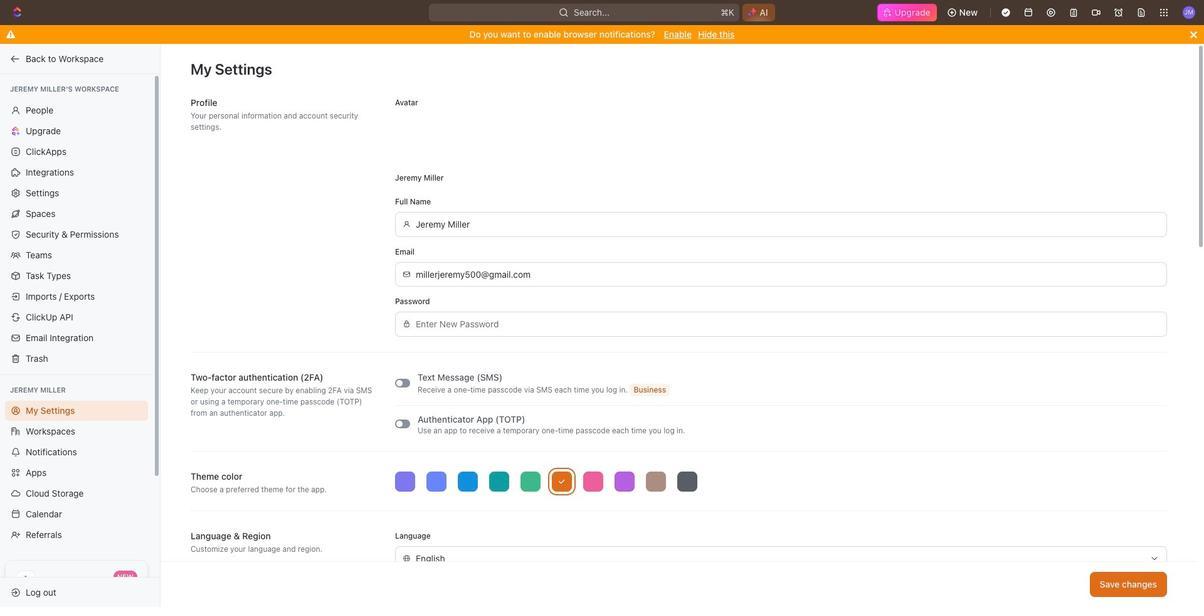 Task type: locate. For each thing, give the bounding box(es) containing it.
Enter Email text field
[[416, 263, 1160, 286]]

option
[[395, 472, 415, 492], [427, 472, 447, 492], [458, 472, 478, 492], [489, 472, 509, 492], [521, 472, 541, 492], [552, 472, 572, 492], [583, 472, 604, 492], [615, 472, 635, 492], [646, 472, 666, 492], [678, 472, 698, 492]]

None text field
[[416, 547, 1145, 570]]

6 option from the left
[[552, 472, 572, 492]]

available on business plans or higher element
[[630, 384, 670, 396]]

3 option from the left
[[458, 472, 478, 492]]

list box
[[395, 472, 1168, 492]]

4 option from the left
[[489, 472, 509, 492]]

8 option from the left
[[615, 472, 635, 492]]

9 option from the left
[[646, 472, 666, 492]]

Enter New Password text field
[[416, 312, 1160, 336]]

Enter Username text field
[[416, 213, 1160, 236]]

10 option from the left
[[678, 472, 698, 492]]



Task type: vqa. For each thing, say whether or not it's contained in the screenshot.
7th option from left
yes



Task type: describe. For each thing, give the bounding box(es) containing it.
2 option from the left
[[427, 472, 447, 492]]

1 option from the left
[[395, 472, 415, 492]]

7 option from the left
[[583, 472, 604, 492]]

5 option from the left
[[521, 472, 541, 492]]



